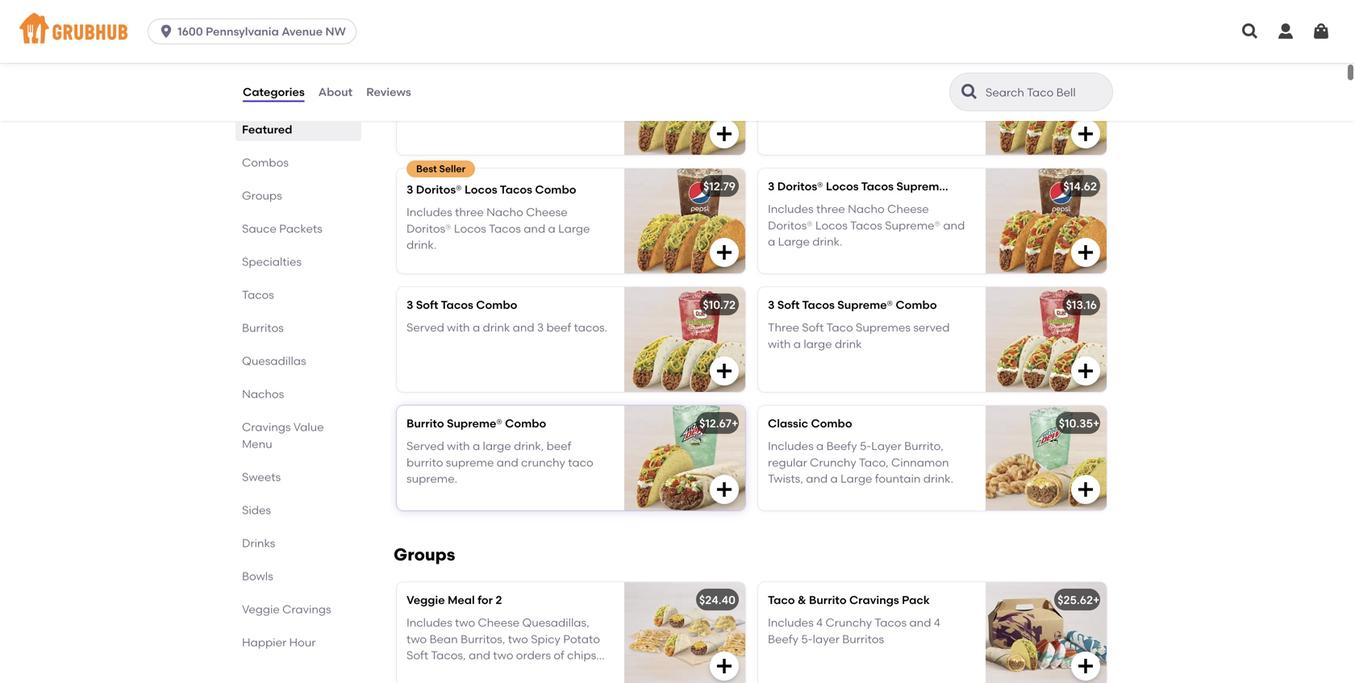 Task type: locate. For each thing, give the bounding box(es) containing it.
includes inside includes 4 crunchy tacos and 4 beefy 5-layer burritos
[[768, 616, 814, 630]]

0 vertical spatial $10.35
[[698, 61, 732, 75]]

two up orders
[[508, 633, 528, 646]]

0 horizontal spatial 5-
[[802, 633, 813, 646]]

veggie cravings
[[242, 603, 331, 617]]

5-
[[860, 440, 872, 453], [802, 633, 813, 646]]

three inside includes three nacho cheese doritos® locos tacos supreme® and a large drink.
[[817, 202, 846, 216]]

served with a drink and 3 beef tacos.
[[407, 321, 608, 335]]

1 horizontal spatial $10.35
[[1059, 417, 1094, 430]]

1 horizontal spatial 5-
[[860, 440, 872, 453]]

5- inside includes a beefy 5-layer burrito, regular crunchy taco, cinnamon twists, and a large fountain drink.
[[860, 440, 872, 453]]

with down three
[[768, 337, 791, 351]]

set
[[550, 665, 567, 679]]

served
[[407, 84, 445, 97], [407, 321, 445, 335], [407, 440, 445, 453]]

$10.35 + for includes a beefy 5-layer burrito, regular crunchy taco, cinnamon twists, and a large fountain drink.
[[1059, 417, 1100, 430]]

1 vertical spatial $10.35
[[1059, 417, 1094, 430]]

2 4 from the left
[[934, 616, 941, 630]]

nacho for and
[[487, 206, 524, 219]]

1 served from the top
[[407, 84, 445, 97]]

to left add at the bottom left of page
[[464, 682, 475, 684]]

with down "3 soft tacos combo"
[[447, 321, 470, 335]]

veggie down bowls
[[242, 603, 280, 617]]

cravings up menu
[[242, 420, 291, 434]]

locos
[[826, 179, 859, 193], [465, 183, 498, 196], [816, 219, 848, 232], [454, 222, 487, 236]]

1 horizontal spatial taco
[[827, 321, 854, 335]]

cheese inside includes three nacho cheese doritos® locos tacos supreme® and a large drink.
[[888, 202, 929, 216]]

2 vertical spatial served
[[407, 440, 445, 453]]

drink down supremes on the right top of page
[[835, 337, 862, 351]]

includes inside includes three nacho cheese doritos® locos tacos and a large drink.
[[407, 206, 452, 219]]

0 horizontal spatial to
[[464, 682, 475, 684]]

with
[[447, 84, 470, 97], [447, 321, 470, 335], [768, 337, 791, 351], [447, 440, 470, 453]]

0 vertical spatial tacos.
[[407, 100, 440, 114]]

veggie meal for 2 image
[[625, 583, 746, 684]]

sauce
[[242, 222, 277, 236]]

5- down &
[[802, 633, 813, 646]]

three
[[817, 202, 846, 216], [455, 206, 484, 219]]

quantities
[[407, 682, 462, 684]]

Search Taco Bell search field
[[985, 85, 1108, 100]]

3 inside served with a large drink and 3 beef tacos.
[[568, 84, 575, 97]]

0 horizontal spatial $10.35
[[698, 61, 732, 75]]

soft inside three soft taco supremes served with a large drink
[[802, 321, 824, 335]]

groups up sauce
[[242, 189, 282, 203]]

veggie left meal
[[407, 593, 445, 607]]

two
[[455, 616, 475, 630], [407, 633, 427, 646], [508, 633, 528, 646], [493, 649, 514, 663]]

two up "cheese"
[[493, 649, 514, 663]]

burrito right &
[[809, 593, 847, 607]]

3 doritos® locos tacos supreme combo image
[[986, 169, 1107, 273]]

tacos inside includes three nacho cheese doritos® locos tacos and a large drink.
[[489, 222, 521, 236]]

cheese down 3 doritos® locos tacos combo
[[526, 206, 568, 219]]

0 horizontal spatial $12.79
[[704, 179, 736, 193]]

1 horizontal spatial 4
[[934, 616, 941, 630]]

+ for includes 4 crunchy tacos and 4 beefy 5-layer burritos
[[1094, 593, 1100, 607]]

1 horizontal spatial beefy
[[827, 440, 858, 453]]

to down sauce.
[[530, 682, 542, 684]]

2 vertical spatial beef
[[547, 440, 572, 453]]

crunchy
[[416, 61, 463, 75], [778, 61, 825, 75], [810, 456, 857, 470], [826, 616, 872, 630]]

beefy
[[827, 440, 858, 453], [768, 633, 799, 646]]

with for served with a large drink and 3 beef tacos.
[[447, 84, 470, 97]]

0 horizontal spatial beefy
[[768, 633, 799, 646]]

3 for 3 doritos® locos tacos supreme combo
[[768, 179, 775, 193]]

0 horizontal spatial cheese
[[478, 616, 520, 630]]

a inside includes three nacho cheese doritos® locos tacos supreme® and a large drink.
[[768, 235, 776, 249]]

1 horizontal spatial drink.
[[813, 235, 843, 249]]

5- up the taco,
[[860, 440, 872, 453]]

with inside served with a large drink and 3 beef tacos.
[[447, 84, 470, 97]]

veggie for veggie meal for 2
[[407, 593, 445, 607]]

hour
[[289, 636, 316, 650]]

locos down 3 doritos® locos tacos combo
[[454, 222, 487, 236]]

0 vertical spatial taco
[[827, 321, 854, 335]]

1 horizontal spatial to
[[530, 682, 542, 684]]

0 vertical spatial burritos
[[242, 321, 284, 335]]

spicy
[[531, 633, 561, 646]]

tacos
[[466, 61, 498, 75], [827, 61, 860, 75], [862, 179, 894, 193], [500, 183, 533, 196], [851, 219, 883, 232], [489, 222, 521, 236], [242, 288, 274, 302], [441, 298, 474, 312], [803, 298, 835, 312], [875, 616, 907, 630]]

0 vertical spatial groups
[[242, 189, 282, 203]]

served up burrito
[[407, 440, 445, 453]]

0 horizontal spatial drink.
[[407, 238, 437, 252]]

3 soft tacos supreme® combo
[[768, 298, 937, 312]]

reviews
[[366, 85, 411, 99]]

drink. inside includes three nacho cheese doritos® locos tacos supreme® and a large drink.
[[813, 235, 843, 249]]

served inside served with a large drink, beef burrito supreme and crunchy taco supreme.
[[407, 440, 445, 453]]

0 vertical spatial served
[[407, 84, 445, 97]]

drink down "3 soft tacos combo"
[[483, 321, 510, 335]]

large for $12.67 +
[[483, 440, 511, 453]]

drink. up 3 soft tacos supreme® combo
[[813, 235, 843, 249]]

tacos,
[[431, 649, 466, 663]]

0 horizontal spatial nacho
[[487, 206, 524, 219]]

nacho
[[431, 665, 466, 679]]

with down 3 crunchy tacos combo
[[447, 84, 470, 97]]

taco down 3 soft tacos supreme® combo
[[827, 321, 854, 335]]

burrito,
[[905, 440, 944, 453]]

1 vertical spatial beef
[[547, 321, 572, 335]]

drink inside three soft taco supremes served with a large drink
[[835, 337, 862, 351]]

nacho inside includes three nacho cheese doritos® locos tacos and a large drink.
[[487, 206, 524, 219]]

svg image for $14.62
[[1077, 243, 1096, 262]]

includes inside includes a beefy 5-layer burrito, regular crunchy taco, cinnamon twists, and a large fountain drink.
[[768, 440, 814, 453]]

burritos,
[[461, 633, 505, 646]]

3 doritos® locos tacos combo image
[[625, 169, 746, 273]]

combo up served
[[896, 298, 937, 312]]

3
[[407, 61, 414, 75], [768, 61, 775, 75], [568, 84, 575, 97], [768, 179, 775, 193], [407, 183, 414, 196], [407, 298, 414, 312], [768, 298, 775, 312], [537, 321, 544, 335]]

item
[[503, 682, 528, 684]]

1 vertical spatial $10.35 +
[[1059, 417, 1100, 430]]

2 horizontal spatial drink.
[[924, 472, 954, 486]]

3 crunchy tacos combo image
[[625, 50, 746, 155]]

2 served from the top
[[407, 321, 445, 335]]

1 horizontal spatial tacos.
[[574, 321, 608, 335]]

cheese inside includes three nacho cheese doritos® locos tacos and a large drink.
[[526, 206, 568, 219]]

and inside served with a large drink and 3 beef tacos.
[[544, 84, 566, 97]]

combo up search icon
[[921, 61, 962, 75]]

beef
[[578, 84, 603, 97], [547, 321, 572, 335], [547, 440, 572, 453]]

1 vertical spatial beefy
[[768, 633, 799, 646]]

0 horizontal spatial burrito
[[407, 417, 444, 430]]

1 vertical spatial 5-
[[802, 633, 813, 646]]

2 horizontal spatial drink
[[835, 337, 862, 351]]

beefy inside includes a beefy 5-layer burrito, regular crunchy taco, cinnamon twists, and a large fountain drink.
[[827, 440, 858, 453]]

$12.79
[[1065, 61, 1098, 75], [704, 179, 736, 193]]

0 horizontal spatial taco
[[768, 593, 795, 607]]

burritos right the layer
[[843, 633, 885, 646]]

3 for 3 crunchy tacos combo
[[407, 61, 414, 75]]

a inside served with a large drink, beef burrito supreme and crunchy taco supreme.
[[473, 440, 480, 453]]

drink.
[[813, 235, 843, 249], [407, 238, 437, 252], [924, 472, 954, 486]]

1 vertical spatial burrito
[[809, 593, 847, 607]]

$25.62
[[1058, 593, 1094, 607]]

taco inside three soft taco supremes served with a large drink
[[827, 321, 854, 335]]

with for served with a drink and 3 beef tacos.
[[447, 321, 470, 335]]

served for served with a large drink and 3 beef tacos.
[[407, 84, 445, 97]]

0 horizontal spatial 4
[[817, 616, 823, 630]]

tacos. inside served with a large drink and 3 beef tacos.
[[407, 100, 440, 114]]

cheese down supreme
[[888, 202, 929, 216]]

0 vertical spatial beef
[[578, 84, 603, 97]]

three for drink.
[[455, 206, 484, 219]]

2 horizontal spatial large
[[841, 472, 873, 486]]

and inside includes three nacho cheese doritos® locos tacos and a large drink.
[[524, 222, 546, 236]]

1 horizontal spatial groups
[[394, 545, 456, 565]]

cheese up burritos,
[[478, 616, 520, 630]]

large down burrito supreme® combo
[[483, 440, 511, 453]]

cheese for and
[[526, 206, 568, 219]]

0 horizontal spatial three
[[455, 206, 484, 219]]

large inside served with a large drink, beef burrito supreme and crunchy taco supreme.
[[483, 440, 511, 453]]

0 vertical spatial 5-
[[860, 440, 872, 453]]

nacho down 3 doritos® locos tacos combo
[[487, 206, 524, 219]]

main navigation navigation
[[0, 0, 1356, 63]]

0 horizontal spatial veggie
[[242, 603, 280, 617]]

groups up veggie meal for 2
[[394, 545, 456, 565]]

large inside served with a large drink and 3 beef tacos.
[[483, 84, 511, 97]]

0 horizontal spatial drink
[[483, 321, 510, 335]]

doritos® inside includes three nacho cheese doritos® locos tacos supreme® and a large drink.
[[768, 219, 813, 232]]

0 horizontal spatial groups
[[242, 189, 282, 203]]

categories
[[243, 85, 305, 99]]

2 vertical spatial drink
[[835, 337, 862, 351]]

1 vertical spatial large
[[804, 337, 832, 351]]

3 served from the top
[[407, 440, 445, 453]]

svg image
[[1241, 22, 1261, 41], [1312, 22, 1332, 41], [158, 23, 174, 40], [715, 124, 734, 144], [715, 361, 734, 381], [1077, 361, 1096, 381], [1077, 480, 1096, 499], [715, 657, 734, 676]]

tacos inside includes three nacho cheese doritos® locos tacos supreme® and a large drink.
[[851, 219, 883, 232]]

happier
[[242, 636, 287, 650]]

locos down 3 doritos® locos tacos supreme combo
[[816, 219, 848, 232]]

drink. inside includes a beefy 5-layer burrito, regular crunchy taco, cinnamon twists, and a large fountain drink.
[[924, 472, 954, 486]]

5- inside includes 4 crunchy tacos and 4 beefy 5-layer burritos
[[802, 633, 813, 646]]

cheese for supreme®
[[888, 202, 929, 216]]

burrito supreme® combo image
[[625, 406, 746, 511]]

1 horizontal spatial drink
[[514, 84, 541, 97]]

0 vertical spatial beefy
[[827, 440, 858, 453]]

a
[[473, 84, 480, 97], [548, 222, 556, 236], [768, 235, 776, 249], [473, 321, 480, 335], [794, 337, 801, 351], [473, 440, 480, 453], [817, 440, 824, 453], [831, 472, 838, 486]]

1 horizontal spatial large
[[778, 235, 810, 249]]

three for large
[[817, 202, 846, 216]]

large down 3 crunchy tacos combo
[[483, 84, 511, 97]]

drink down 3 crunchy tacos combo
[[514, 84, 541, 97]]

1 horizontal spatial nacho
[[848, 202, 885, 216]]

cravings up hour at the bottom left of the page
[[283, 603, 331, 617]]

classic combo image
[[986, 406, 1107, 511]]

includes inside includes two cheese quesadillas, two bean burritos, two spicy potato soft tacos, and two orders of chips and nacho cheese sauce. set max quantities to add item to cart.
[[407, 616, 452, 630]]

nacho inside includes three nacho cheese doritos® locos tacos supreme® and a large drink.
[[848, 202, 885, 216]]

0 vertical spatial large
[[483, 84, 511, 97]]

and inside includes three nacho cheese doritos® locos tacos supreme® and a large drink.
[[944, 219, 965, 232]]

three down 3 doritos® locos tacos combo
[[455, 206, 484, 219]]

svg image for $25.62
[[1077, 657, 1096, 676]]

large
[[559, 222, 590, 236], [778, 235, 810, 249], [841, 472, 873, 486]]

layer
[[813, 633, 840, 646]]

three inside includes three nacho cheese doritos® locos tacos and a large drink.
[[455, 206, 484, 219]]

drink. down cinnamon
[[924, 472, 954, 486]]

veggie
[[407, 593, 445, 607], [242, 603, 280, 617]]

large for $10.35 +
[[483, 84, 511, 97]]

served down "3 soft tacos combo"
[[407, 321, 445, 335]]

0 vertical spatial $12.79
[[1065, 61, 1098, 75]]

0 horizontal spatial $10.35 +
[[698, 61, 739, 75]]

3 crunchy tacos combo
[[407, 61, 542, 75]]

beef inside served with a large drink and 3 beef tacos.
[[578, 84, 603, 97]]

served for served with a large drink, beef burrito supreme and crunchy taco supreme.
[[407, 440, 445, 453]]

1 vertical spatial $12.79
[[704, 179, 736, 193]]

1 vertical spatial served
[[407, 321, 445, 335]]

supreme
[[897, 179, 946, 193]]

served with a large drink, beef burrito supreme and crunchy taco supreme.
[[407, 440, 594, 486]]

locos inside includes three nacho cheese doritos® locos tacos supreme® and a large drink.
[[816, 219, 848, 232]]

with for served with a large drink, beef burrito supreme and crunchy taco supreme.
[[447, 440, 470, 453]]

burrito
[[407, 417, 444, 430], [809, 593, 847, 607]]

0 horizontal spatial tacos.
[[407, 100, 440, 114]]

+ for includes a beefy 5-layer burrito, regular crunchy taco, cinnamon twists, and a large fountain drink.
[[1094, 417, 1100, 430]]

$10.35 +
[[698, 61, 739, 75], [1059, 417, 1100, 430]]

potato
[[563, 633, 600, 646]]

1 horizontal spatial $12.79
[[1065, 61, 1098, 75]]

0 horizontal spatial large
[[559, 222, 590, 236]]

1 horizontal spatial veggie
[[407, 593, 445, 607]]

svg image for $12.67
[[715, 480, 734, 499]]

served inside served with a large drink and 3 beef tacos.
[[407, 84, 445, 97]]

drink inside served with a large drink and 3 beef tacos.
[[514, 84, 541, 97]]

drink
[[514, 84, 541, 97], [483, 321, 510, 335], [835, 337, 862, 351]]

combo up includes three nacho cheese doritos® locos tacos and a large drink.
[[535, 183, 577, 196]]

three down 3 doritos® locos tacos supreme combo
[[817, 202, 846, 216]]

burritos up quesadillas
[[242, 321, 284, 335]]

0 vertical spatial drink
[[514, 84, 541, 97]]

1 horizontal spatial burritos
[[843, 633, 885, 646]]

beefy down 'classic combo'
[[827, 440, 858, 453]]

combo up drink,
[[505, 417, 547, 430]]

includes inside includes three nacho cheese doritos® locos tacos supreme® and a large drink.
[[768, 202, 814, 216]]

and inside includes a beefy 5-layer burrito, regular crunchy taco, cinnamon twists, and a large fountain drink.
[[806, 472, 828, 486]]

1 vertical spatial burritos
[[843, 633, 885, 646]]

with up the supreme
[[447, 440, 470, 453]]

svg image for $12.79
[[1077, 124, 1096, 144]]

2 horizontal spatial cheese
[[888, 202, 929, 216]]

combos
[[242, 156, 289, 169]]

served down 3 crunchy tacos combo
[[407, 84, 445, 97]]

1 horizontal spatial $10.35 +
[[1059, 417, 1100, 430]]

drink. up "3 soft tacos combo"
[[407, 238, 437, 252]]

includes
[[768, 202, 814, 216], [407, 206, 452, 219], [768, 440, 814, 453], [407, 616, 452, 630], [768, 616, 814, 630]]

large
[[483, 84, 511, 97], [804, 337, 832, 351], [483, 440, 511, 453]]

1 vertical spatial groups
[[394, 545, 456, 565]]

groups
[[242, 189, 282, 203], [394, 545, 456, 565]]

specialties
[[242, 255, 302, 269]]

combo up 'served with a drink and 3 beef tacos.'
[[476, 298, 518, 312]]

3 for 3 soft tacos supreme® combo
[[768, 298, 775, 312]]

burrito up burrito
[[407, 417, 444, 430]]

large down 3 soft tacos supreme® combo
[[804, 337, 832, 351]]

2 to from the left
[[530, 682, 542, 684]]

1 horizontal spatial three
[[817, 202, 846, 216]]

svg image
[[1277, 22, 1296, 41], [1077, 124, 1096, 144], [715, 243, 734, 262], [1077, 243, 1096, 262], [715, 480, 734, 499], [1077, 657, 1096, 676]]

a inside includes three nacho cheese doritos® locos tacos and a large drink.
[[548, 222, 556, 236]]

categories button
[[242, 63, 306, 121]]

1 horizontal spatial cheese
[[526, 206, 568, 219]]

supremes
[[856, 321, 911, 335]]

sweets
[[242, 470, 281, 484]]

with inside served with a large drink, beef burrito supreme and crunchy taco supreme.
[[447, 440, 470, 453]]

includes a beefy 5-layer burrito, regular crunchy taco, cinnamon twists, and a large fountain drink.
[[768, 440, 954, 486]]

includes for includes three nacho cheese doritos® locos tacos supreme® and a large drink.
[[768, 202, 814, 216]]

1 4 from the left
[[817, 616, 823, 630]]

$10.35
[[698, 61, 732, 75], [1059, 417, 1094, 430]]

$24.40
[[700, 593, 736, 607]]

combo right supreme
[[949, 179, 990, 193]]

nacho down 3 doritos® locos tacos supreme combo
[[848, 202, 885, 216]]

drinks
[[242, 537, 275, 550]]

soft for three soft taco supremes served with a large drink
[[802, 321, 824, 335]]

0 vertical spatial $10.35 +
[[698, 61, 739, 75]]

large inside includes three nacho cheese doritos® locos tacos supreme® and a large drink.
[[778, 235, 810, 249]]

3 for 3 soft tacos combo
[[407, 298, 414, 312]]

supreme®
[[862, 61, 918, 75], [885, 219, 941, 232], [838, 298, 893, 312], [447, 417, 503, 430]]

beefy left the layer
[[768, 633, 799, 646]]

nacho
[[848, 202, 885, 216], [487, 206, 524, 219]]

of
[[554, 649, 565, 663]]

2 vertical spatial large
[[483, 440, 511, 453]]

taco left &
[[768, 593, 795, 607]]

taco
[[827, 321, 854, 335], [768, 593, 795, 607]]

and
[[544, 84, 566, 97], [944, 219, 965, 232], [524, 222, 546, 236], [513, 321, 535, 335], [497, 456, 519, 470], [806, 472, 828, 486], [910, 616, 932, 630], [469, 649, 491, 663], [407, 665, 429, 679]]



Task type: vqa. For each thing, say whether or not it's contained in the screenshot.
leftmost Beard
no



Task type: describe. For each thing, give the bounding box(es) containing it.
1600
[[178, 25, 203, 38]]

includes for includes 4 crunchy tacos and 4 beefy 5-layer burritos
[[768, 616, 814, 630]]

about
[[319, 85, 353, 99]]

cravings inside cravings value menu
[[242, 420, 291, 434]]

$10.35 for includes a beefy 5-layer burrito, regular crunchy taco, cinnamon twists, and a large fountain drink.
[[1059, 417, 1094, 430]]

cravings value menu
[[242, 420, 324, 451]]

1 vertical spatial taco
[[768, 593, 795, 607]]

bean
[[430, 633, 458, 646]]

+ for served with a large drink, beef burrito supreme and crunchy taco supreme.
[[732, 417, 739, 430]]

locos inside includes three nacho cheese doritos® locos tacos and a large drink.
[[454, 222, 487, 236]]

layer
[[872, 440, 902, 453]]

search icon image
[[960, 82, 980, 102]]

soft for 3 soft tacos supreme® combo
[[778, 298, 800, 312]]

includes for includes three nacho cheese doritos® locos tacos and a large drink.
[[407, 206, 452, 219]]

3 for 3 doritos® locos tacos combo
[[407, 183, 414, 196]]

locos down seller
[[465, 183, 498, 196]]

crunchy inside includes 4 crunchy tacos and 4 beefy 5-layer burritos
[[826, 616, 872, 630]]

3 soft tacos combo image
[[625, 287, 746, 392]]

+ for served with a large drink and 3 beef tacos.
[[732, 61, 739, 75]]

meal
[[448, 593, 475, 607]]

3 soft tacos supreme® combo image
[[986, 287, 1107, 392]]

includes two cheese quesadillas, two bean burritos, two spicy potato soft tacos, and two orders of chips and nacho cheese sauce. set max quantities to add item to cart.
[[407, 616, 600, 684]]

taco & burrito cravings pack image
[[986, 583, 1107, 684]]

featured
[[242, 123, 292, 136]]

three soft taco supremes served with a large drink
[[768, 321, 950, 351]]

sauce.
[[511, 665, 547, 679]]

1 vertical spatial tacos.
[[574, 321, 608, 335]]

nw
[[326, 25, 346, 38]]

about button
[[318, 63, 354, 121]]

drink,
[[514, 440, 544, 453]]

soft for 3 soft tacos combo
[[416, 298, 439, 312]]

served
[[914, 321, 950, 335]]

veggie for veggie cravings
[[242, 603, 280, 617]]

includes for includes a beefy 5-layer burrito, regular crunchy taco, cinnamon twists, and a large fountain drink.
[[768, 440, 814, 453]]

cart.
[[544, 682, 570, 684]]

cheese
[[469, 665, 508, 679]]

veggie meal for 2
[[407, 593, 502, 607]]

burrito supreme® combo
[[407, 417, 547, 430]]

fountain
[[875, 472, 921, 486]]

sides
[[242, 504, 271, 517]]

for
[[478, 593, 493, 607]]

large inside three soft taco supremes served with a large drink
[[804, 337, 832, 351]]

three
[[768, 321, 800, 335]]

classic
[[768, 417, 809, 430]]

combo right the classic
[[811, 417, 853, 430]]

beef inside served with a large drink, beef burrito supreme and crunchy taco supreme.
[[547, 440, 572, 453]]

3 crunchy tacos supreme® combo image
[[986, 50, 1107, 155]]

crunchy inside includes a beefy 5-layer burrito, regular crunchy taco, cinnamon twists, and a large fountain drink.
[[810, 456, 857, 470]]

0 vertical spatial burrito
[[407, 417, 444, 430]]

large inside includes three nacho cheese doritos® locos tacos and a large drink.
[[559, 222, 590, 236]]

beefy inside includes 4 crunchy tacos and 4 beefy 5-layer burritos
[[768, 633, 799, 646]]

$10.72
[[703, 298, 736, 312]]

tacos inside includes 4 crunchy tacos and 4 beefy 5-layer burritos
[[875, 616, 907, 630]]

served for served with a drink and 3 beef tacos.
[[407, 321, 445, 335]]

soft inside includes two cheese quesadillas, two bean burritos, two spicy potato soft tacos, and two orders of chips and nacho cheese sauce. set max quantities to add item to cart.
[[407, 649, 429, 663]]

taco & burrito cravings pack
[[768, 593, 930, 607]]

3 doritos® locos tacos supreme combo
[[768, 179, 990, 193]]

drink. inside includes three nacho cheese doritos® locos tacos and a large drink.
[[407, 238, 437, 252]]

with inside three soft taco supremes served with a large drink
[[768, 337, 791, 351]]

supreme® inside includes three nacho cheese doritos® locos tacos supreme® and a large drink.
[[885, 219, 941, 232]]

quesadillas,
[[523, 616, 590, 630]]

best seller
[[416, 163, 466, 175]]

1600 pennsylvania avenue nw
[[178, 25, 346, 38]]

$13.16
[[1067, 298, 1098, 312]]

burrito
[[407, 456, 443, 470]]

and inside includes 4 crunchy tacos and 4 beefy 5-layer burritos
[[910, 616, 932, 630]]

$14.62
[[1064, 179, 1098, 193]]

$10.35 for served with a large drink and 3 beef tacos.
[[698, 61, 732, 75]]

$12.67 +
[[700, 417, 739, 430]]

supreme.
[[407, 472, 458, 486]]

two down meal
[[455, 616, 475, 630]]

$25.62 +
[[1058, 593, 1100, 607]]

a inside three soft taco supremes served with a large drink
[[794, 337, 801, 351]]

&
[[798, 593, 807, 607]]

max
[[570, 665, 594, 679]]

seller
[[439, 163, 466, 175]]

locos up includes three nacho cheese doritos® locos tacos supreme® and a large drink.
[[826, 179, 859, 193]]

pennsylvania
[[206, 25, 279, 38]]

nachos
[[242, 387, 284, 401]]

supreme
[[446, 456, 494, 470]]

doritos® inside includes three nacho cheese doritos® locos tacos and a large drink.
[[407, 222, 452, 236]]

includes three nacho cheese doritos® locos tacos supreme® and a large drink.
[[768, 202, 965, 249]]

includes 4 crunchy tacos and 4 beefy 5-layer burritos
[[768, 616, 941, 646]]

bowls
[[242, 570, 273, 583]]

pack
[[902, 593, 930, 607]]

taco
[[568, 456, 594, 470]]

cravings up includes 4 crunchy tacos and 4 beefy 5-layer burritos
[[850, 593, 900, 607]]

and inside served with a large drink, beef burrito supreme and crunchy taco supreme.
[[497, 456, 519, 470]]

happier hour
[[242, 636, 316, 650]]

combo up served with a large drink and 3 beef tacos. at left
[[501, 61, 542, 75]]

quesadillas
[[242, 354, 306, 368]]

regular
[[768, 456, 808, 470]]

packets
[[279, 222, 323, 236]]

best
[[416, 163, 437, 175]]

twists,
[[768, 472, 804, 486]]

1 to from the left
[[464, 682, 475, 684]]

avenue
[[282, 25, 323, 38]]

two left bean
[[407, 633, 427, 646]]

3 for 3 crunchy tacos supreme® combo
[[768, 61, 775, 75]]

0 horizontal spatial burritos
[[242, 321, 284, 335]]

classic combo
[[768, 417, 853, 430]]

$12.67
[[700, 417, 732, 430]]

$10.35 + for served with a large drink and 3 beef tacos.
[[698, 61, 739, 75]]

chips
[[567, 649, 597, 663]]

large inside includes a beefy 5-layer burrito, regular crunchy taco, cinnamon twists, and a large fountain drink.
[[841, 472, 873, 486]]

1 horizontal spatial burrito
[[809, 593, 847, 607]]

3 doritos® locos tacos combo
[[407, 183, 577, 196]]

svg image inside main navigation navigation
[[1277, 22, 1296, 41]]

burritos inside includes 4 crunchy tacos and 4 beefy 5-layer burritos
[[843, 633, 885, 646]]

crunchy
[[521, 456, 566, 470]]

cheese inside includes two cheese quesadillas, two bean burritos, two spicy potato soft tacos, and two orders of chips and nacho cheese sauce. set max quantities to add item to cart.
[[478, 616, 520, 630]]

2
[[496, 593, 502, 607]]

3 soft tacos combo
[[407, 298, 518, 312]]

nacho for supreme®
[[848, 202, 885, 216]]

a inside served with a large drink and 3 beef tacos.
[[473, 84, 480, 97]]

served with a large drink and 3 beef tacos.
[[407, 84, 603, 114]]

cinnamon
[[892, 456, 950, 470]]

svg image inside 1600 pennsylvania avenue nw button
[[158, 23, 174, 40]]

includes for includes two cheese quesadillas, two bean burritos, two spicy potato soft tacos, and two orders of chips and nacho cheese sauce. set max quantities to add item to cart.
[[407, 616, 452, 630]]

taco,
[[859, 456, 889, 470]]

1600 pennsylvania avenue nw button
[[148, 19, 363, 44]]

reviews button
[[366, 63, 412, 121]]

add
[[478, 682, 500, 684]]

sauce packets
[[242, 222, 323, 236]]

1 vertical spatial drink
[[483, 321, 510, 335]]

orders
[[516, 649, 551, 663]]

value
[[294, 420, 324, 434]]

3 crunchy tacos supreme® combo
[[768, 61, 962, 75]]

includes three nacho cheese doritos® locos tacos and a large drink.
[[407, 206, 590, 252]]

menu
[[242, 437, 272, 451]]



